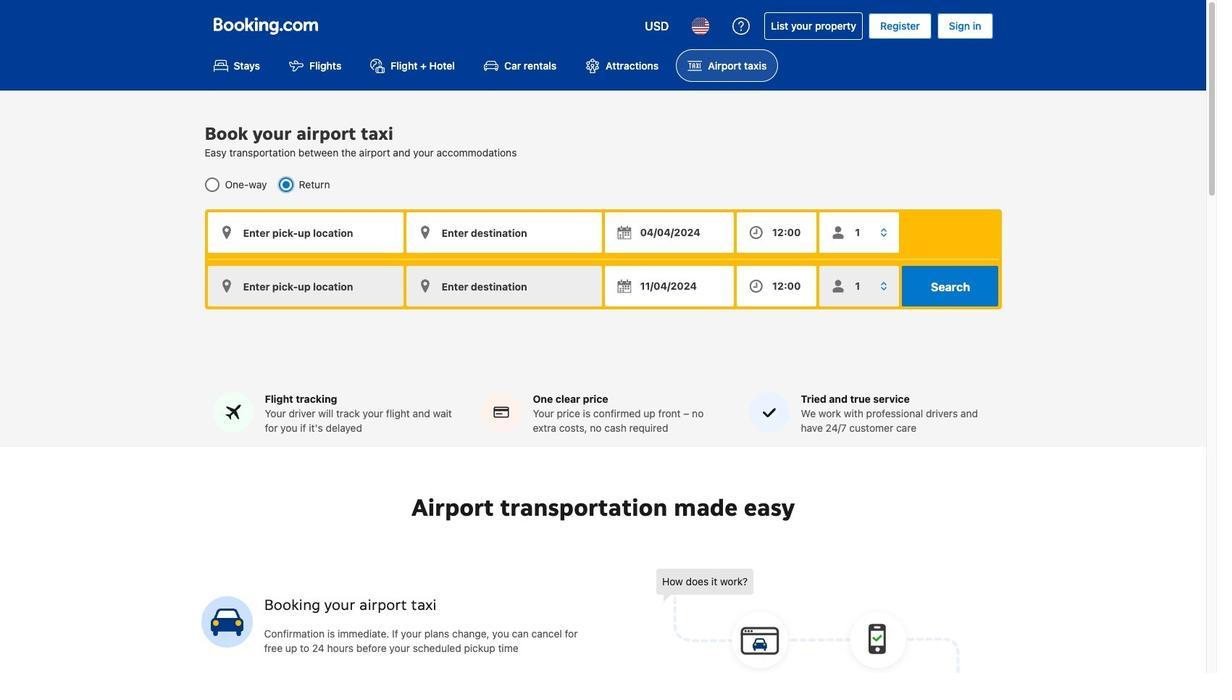 Task type: describe. For each thing, give the bounding box(es) containing it.
Enter destination text field
[[406, 213, 602, 253]]

0 horizontal spatial booking airport taxi image
[[201, 597, 253, 648]]

1 horizontal spatial booking airport taxi image
[[656, 569, 961, 673]]

Enter pick-up location text field
[[208, 213, 403, 253]]

booking.com online hotel reservations image
[[213, 17, 318, 35]]



Task type: locate. For each thing, give the bounding box(es) containing it.
booking airport taxi image
[[656, 569, 961, 673], [201, 597, 253, 648]]



Task type: vqa. For each thing, say whether or not it's contained in the screenshot.
"Booking Airport Taxi" image
yes



